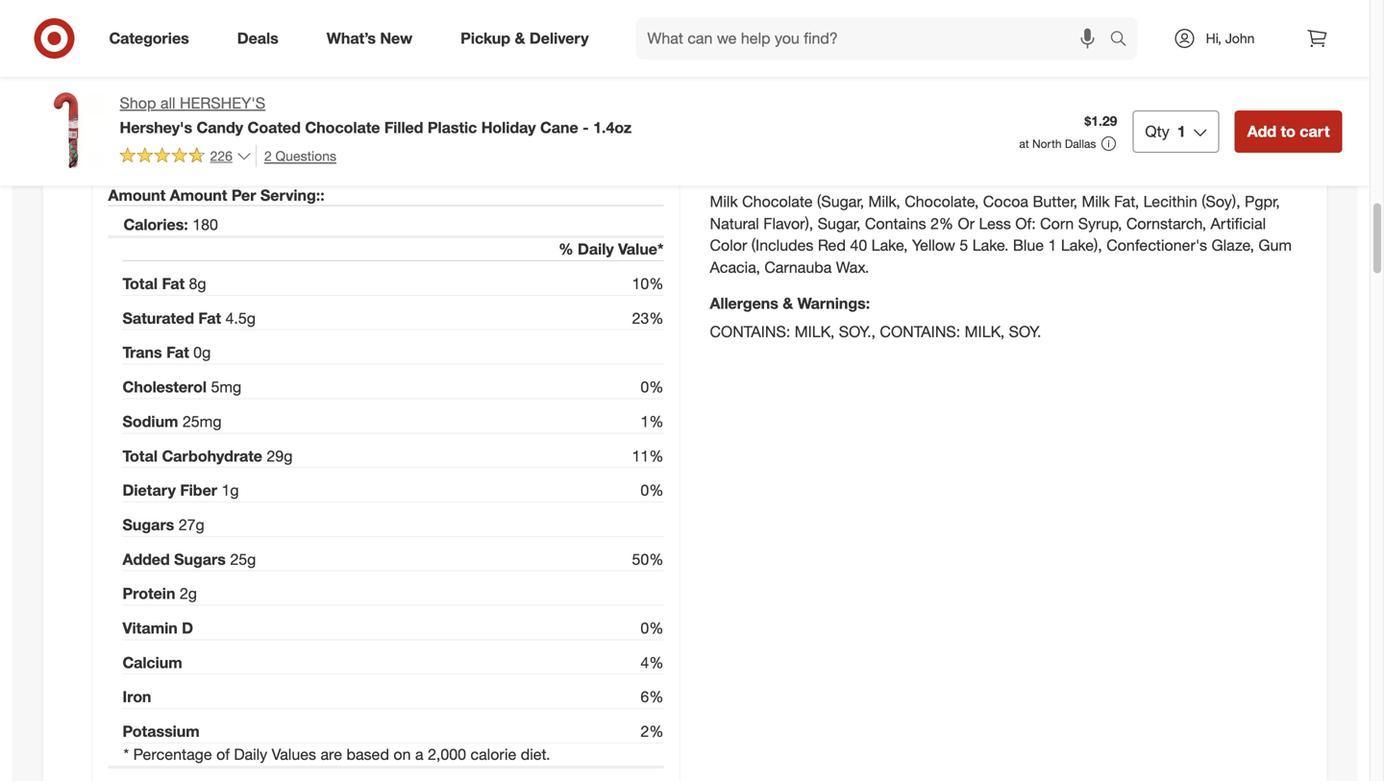 Task type: vqa. For each thing, say whether or not it's contained in the screenshot.
right 1
yes



Task type: describe. For each thing, give the bounding box(es) containing it.
2 vertical spatial 1
[[222, 481, 230, 500]]

trans
[[123, 343, 162, 362]]

40
[[850, 236, 867, 255]]

$1.29
[[1085, 112, 1118, 129]]

29
[[267, 447, 284, 466]]

1 milk from the left
[[710, 192, 738, 211]]

qty
[[1145, 122, 1170, 141]]

What can we help you find? suggestions appear below search field
[[636, 17, 1115, 60]]

arrive
[[127, 33, 162, 50]]

label info button
[[58, 95, 1312, 156]]

pickup & delivery
[[461, 29, 589, 48]]

1%
[[641, 412, 664, 431]]

4%
[[641, 654, 664, 672]]

g for 25
[[247, 550, 256, 569]]

soy.,
[[839, 322, 876, 341]]

hershey's
[[180, 94, 266, 112]]

even
[[437, 33, 466, 50]]

add to cart
[[1248, 122, 1330, 141]]

diet.
[[521, 745, 550, 764]]

6%
[[641, 688, 664, 707]]

added
[[123, 550, 170, 569]]

allergens & warnings: contains: milk, soy., contains: milk, soy.
[[710, 294, 1042, 341]]

arrive at movie night with a chocolate candy snack even the grinch would show up for
[[127, 33, 647, 50]]

0 horizontal spatial at
[[166, 33, 178, 50]]

mg for cholesterol 5 mg
[[220, 378, 242, 397]]

label info
[[108, 114, 194, 136]]

with
[[255, 33, 280, 50]]

categories link
[[93, 17, 213, 60]]

& for delivery
[[515, 29, 525, 48]]

*
[[124, 745, 129, 764]]

2 contains: from the left
[[880, 322, 961, 341]]

total for total carbohydrate
[[123, 447, 158, 466]]

1 contains: from the left
[[710, 322, 791, 341]]

2% inside milk chocolate (sugar, milk, chocolate, cocoa butter, milk fat, lecithin (soy), pgpr, natural flavor), sugar, contains 2% or less of: corn syrup, cornstarch, artificial color (includes red 40 lake, yellow 5 lake. blue 1 lake), confectioner's glaze, gum acacia, carnauba wax.
[[931, 214, 954, 233]]

calories: 180
[[124, 215, 218, 234]]

50%
[[632, 550, 664, 569]]

pickup & delivery link
[[444, 17, 613, 60]]

total for total fat
[[123, 274, 158, 293]]

(sugar,
[[817, 192, 864, 211]]

warnings:
[[798, 294, 870, 313]]

2 milk from the left
[[1082, 192, 1110, 211]]

chocolate inside milk chocolate (sugar, milk, chocolate, cocoa butter, milk fat, lecithin (soy), pgpr, natural flavor), sugar, contains 2% or less of: corn syrup, cornstarch, artificial color (includes red 40 lake, yellow 5 lake. blue 1 lake), confectioner's glaze, gum acacia, carnauba wax.
[[742, 192, 813, 211]]

of
[[216, 745, 230, 764]]

fat for saturated fat
[[198, 309, 221, 328]]

1 vertical spatial a
[[415, 745, 424, 764]]

0% for g
[[641, 481, 664, 500]]

226
[[210, 147, 233, 164]]

27
[[179, 516, 196, 534]]

226 link
[[120, 145, 252, 169]]

or
[[958, 214, 975, 233]]

shop all hershey's hershey's candy coated chocolate filled plastic holiday cane - 1.4oz
[[120, 94, 632, 137]]

hi, john
[[1206, 30, 1255, 47]]

1 vertical spatial sugars
[[174, 550, 226, 569]]

serving:
[[260, 186, 320, 205]]

would
[[536, 33, 572, 50]]

2 amount from the left
[[170, 186, 227, 205]]

gum
[[1259, 236, 1292, 255]]

to
[[1281, 122, 1296, 141]]

up
[[612, 33, 627, 50]]

carbohydrate
[[162, 447, 262, 466]]

0 vertical spatial 25
[[183, 412, 200, 431]]

search button
[[1101, 17, 1147, 63]]

d
[[182, 619, 193, 638]]

cart
[[1300, 122, 1330, 141]]

0 vertical spatial daily
[[578, 240, 614, 259]]

(includes
[[752, 236, 814, 255]]

based
[[347, 745, 389, 764]]

23%
[[632, 309, 664, 328]]

corn
[[1040, 214, 1074, 233]]

cornstarch,
[[1127, 214, 1207, 233]]

glaze,
[[1212, 236, 1255, 255]]

what's new link
[[310, 17, 437, 60]]

1 vertical spatial 25
[[230, 550, 247, 569]]

north
[[1033, 136, 1062, 151]]

3 0% from the top
[[641, 619, 664, 638]]

0 vertical spatial sugars
[[123, 516, 174, 534]]

allergens
[[710, 294, 779, 313]]

red
[[818, 236, 846, 255]]

fiber
[[180, 481, 217, 500]]

chocolate,
[[905, 192, 979, 211]]

artificial
[[1211, 214, 1266, 233]]

potassium
[[123, 723, 200, 741]]

fat for trans fat
[[166, 343, 189, 362]]

%
[[559, 240, 574, 259]]

calories:
[[124, 215, 188, 234]]

at north dallas
[[1019, 136, 1096, 151]]

calorie
[[471, 745, 517, 764]]

serving size: 39 g
[[108, 165, 237, 184]]

questions
[[275, 147, 336, 164]]

cocoa
[[983, 192, 1029, 211]]

sugars 27 g
[[123, 516, 205, 534]]

saturated fat 4.5 g
[[123, 309, 256, 328]]

holiday
[[481, 118, 536, 137]]

protein 2 g
[[123, 585, 197, 603]]

cholesterol
[[123, 378, 207, 397]]

4.5
[[225, 309, 247, 328]]

blue
[[1013, 236, 1044, 255]]

1 vertical spatial 2
[[180, 585, 188, 603]]

1 inside milk chocolate (sugar, milk, chocolate, cocoa butter, milk fat, lecithin (soy), pgpr, natural flavor), sugar, contains 2% or less of: corn syrup, cornstarch, artificial color (includes red 40 lake, yellow 5 lake. blue 1 lake), confectioner's glaze, gum acacia, carnauba wax.
[[1048, 236, 1057, 255]]

(soy),
[[1202, 192, 1241, 211]]

-
[[583, 118, 589, 137]]

0
[[193, 343, 202, 362]]

natural
[[710, 214, 759, 233]]

dietary
[[123, 481, 176, 500]]



Task type: locate. For each thing, give the bounding box(es) containing it.
cholesterol 5 mg
[[123, 378, 242, 397]]

milk up natural
[[710, 192, 738, 211]]

0 vertical spatial mg
[[220, 378, 242, 397]]

protein
[[123, 585, 175, 603]]

sodium 25 mg
[[123, 412, 222, 431]]

1 horizontal spatial contains:
[[880, 322, 961, 341]]

5 right the cholesterol
[[211, 378, 220, 397]]

g for 39
[[229, 165, 237, 184]]

lake),
[[1061, 236, 1102, 255]]

2 down the coated
[[264, 147, 272, 164]]

1 right qty
[[1177, 122, 1186, 141]]

g for 8
[[197, 274, 206, 293]]

1 vertical spatial total
[[123, 447, 158, 466]]

0 vertical spatial chocolate
[[294, 33, 354, 50]]

1 vertical spatial fat
[[198, 309, 221, 328]]

a right with in the top left of the page
[[283, 33, 291, 50]]

the
[[470, 33, 489, 50]]

shop
[[120, 94, 156, 112]]

0 horizontal spatial 2%
[[641, 723, 664, 741]]

at left north
[[1019, 136, 1029, 151]]

plastic
[[428, 118, 477, 137]]

0 vertical spatial total
[[123, 274, 158, 293]]

chocolate left the candy
[[294, 33, 354, 50]]

milk, down warnings:
[[795, 322, 835, 341]]

0 horizontal spatial &
[[515, 29, 525, 48]]

milk up the "syrup,"
[[1082, 192, 1110, 211]]

g for 0
[[202, 343, 211, 362]]

0 vertical spatial 0%
[[641, 378, 664, 397]]

1 total from the top
[[123, 274, 158, 293]]

calcium
[[123, 654, 182, 672]]

a
[[283, 33, 291, 50], [415, 745, 424, 764]]

0% up 4%
[[641, 619, 664, 638]]

1 horizontal spatial 2%
[[931, 214, 954, 233]]

milk chocolate (sugar, milk, chocolate, cocoa butter, milk fat, lecithin (soy), pgpr, natural flavor), sugar, contains 2% or less of: corn syrup, cornstarch, artificial color (includes red 40 lake, yellow 5 lake. blue 1 lake), confectioner's glaze, gum acacia, carnauba wax.
[[710, 192, 1292, 277]]

1 vertical spatial &
[[783, 294, 793, 313]]

0% down 11%
[[641, 481, 664, 500]]

1 horizontal spatial 5
[[960, 236, 968, 255]]

1 milk, from the left
[[795, 322, 835, 341]]

lecithin
[[1144, 192, 1198, 211]]

sugars down "27"
[[174, 550, 226, 569]]

wax.
[[836, 258, 869, 277]]

label
[[108, 114, 156, 136]]

chocolate up flavor),
[[742, 192, 813, 211]]

& inside the allergens & warnings: contains: milk, soy., contains: milk, soy.
[[783, 294, 793, 313]]

1 0% from the top
[[641, 378, 664, 397]]

coated
[[248, 118, 301, 137]]

11%
[[632, 447, 664, 466]]

all
[[160, 94, 176, 112]]

milk, left soy.
[[965, 322, 1005, 341]]

1 vertical spatial 5
[[211, 378, 220, 397]]

0 vertical spatial &
[[515, 29, 525, 48]]

vitamin
[[123, 619, 178, 638]]

0 horizontal spatial amount
[[108, 186, 166, 205]]

0 vertical spatial 1
[[1177, 122, 1186, 141]]

0 vertical spatial 5
[[960, 236, 968, 255]]

1 amount from the left
[[108, 186, 166, 205]]

0 horizontal spatial contains:
[[710, 322, 791, 341]]

1 right fiber
[[222, 481, 230, 500]]

mg up carbohydrate
[[200, 412, 222, 431]]

g for 4.5
[[247, 309, 256, 328]]

at right arrive
[[166, 33, 178, 50]]

total up saturated
[[123, 274, 158, 293]]

1.4oz
[[593, 118, 632, 137]]

2% down the 6%
[[641, 723, 664, 741]]

0 vertical spatial a
[[283, 33, 291, 50]]

& inside pickup & delivery link
[[515, 29, 525, 48]]

hershey's
[[120, 118, 192, 137]]

0 vertical spatial 2
[[264, 147, 272, 164]]

1 vertical spatial 1
[[1048, 236, 1057, 255]]

daily right of
[[234, 745, 267, 764]]

daily right %
[[578, 240, 614, 259]]

mg for sodium 25 mg
[[200, 412, 222, 431]]

& left would
[[515, 29, 525, 48]]

1 horizontal spatial chocolate
[[742, 192, 813, 211]]

flavor),
[[764, 214, 814, 233]]

a right the on
[[415, 745, 424, 764]]

contains: right soy.,
[[880, 322, 961, 341]]

5
[[960, 236, 968, 255], [211, 378, 220, 397]]

add
[[1248, 122, 1277, 141]]

john
[[1226, 30, 1255, 47]]

1 horizontal spatial 25
[[230, 550, 247, 569]]

fat left 8
[[162, 274, 185, 293]]

1 vertical spatial at
[[1019, 136, 1029, 151]]

g
[[229, 165, 237, 184], [197, 274, 206, 293], [247, 309, 256, 328], [202, 343, 211, 362], [284, 447, 293, 466], [230, 481, 239, 500], [196, 516, 205, 534], [247, 550, 256, 569], [188, 585, 197, 603]]

2%
[[931, 214, 954, 233], [641, 723, 664, 741]]

milk
[[710, 192, 738, 211], [1082, 192, 1110, 211]]

1 vertical spatial 0%
[[641, 481, 664, 500]]

1 horizontal spatial amount
[[170, 186, 227, 205]]

2
[[264, 147, 272, 164], [180, 585, 188, 603]]

candy
[[357, 33, 394, 50]]

daily
[[578, 240, 614, 259], [234, 745, 267, 764]]

39
[[207, 165, 224, 184]]

pickup
[[461, 29, 511, 48]]

amount down size:
[[170, 186, 227, 205]]

g for 1
[[230, 481, 239, 500]]

2,000
[[428, 745, 466, 764]]

total carbohydrate 29 g
[[123, 447, 293, 466]]

categories
[[109, 29, 189, 48]]

for
[[631, 33, 647, 50]]

0 horizontal spatial 25
[[183, 412, 200, 431]]

deals
[[237, 29, 279, 48]]

1 down corn
[[1048, 236, 1057, 255]]

what's
[[327, 29, 376, 48]]

* percentage of daily values are based on a 2,000 calorie diet.
[[124, 745, 550, 764]]

confectioner's
[[1107, 236, 1208, 255]]

contains: down allergens
[[710, 322, 791, 341]]

amount down serving
[[108, 186, 166, 205]]

2% down chocolate,
[[931, 214, 954, 233]]

0 horizontal spatial chocolate
[[294, 33, 354, 50]]

2 horizontal spatial 1
[[1177, 122, 1186, 141]]

10%
[[632, 274, 664, 293]]

values
[[272, 745, 316, 764]]

deals link
[[221, 17, 303, 60]]

fat left 0
[[166, 343, 189, 362]]

total up dietary
[[123, 447, 158, 466]]

1 horizontal spatial daily
[[578, 240, 614, 259]]

g for 29
[[284, 447, 293, 466]]

1 horizontal spatial at
[[1019, 136, 1029, 151]]

added sugars 25 g
[[123, 550, 256, 569]]

0 horizontal spatial 1
[[222, 481, 230, 500]]

1 horizontal spatial 2
[[264, 147, 272, 164]]

fat for total fat
[[162, 274, 185, 293]]

& for warnings:
[[783, 294, 793, 313]]

iron
[[123, 688, 151, 707]]

0% for mg
[[641, 378, 664, 397]]

value*
[[618, 240, 664, 259]]

1 vertical spatial daily
[[234, 745, 267, 764]]

0 horizontal spatial a
[[283, 33, 291, 50]]

1 horizontal spatial &
[[783, 294, 793, 313]]

0 vertical spatial 2%
[[931, 214, 954, 233]]

180
[[192, 215, 218, 234]]

0 horizontal spatial milk
[[710, 192, 738, 211]]

mg
[[220, 378, 242, 397], [200, 412, 222, 431]]

are
[[321, 745, 342, 764]]

lake,
[[872, 236, 908, 255]]

chocolate
[[294, 33, 354, 50], [742, 192, 813, 211]]

& down carnauba
[[783, 294, 793, 313]]

vitamin d
[[123, 619, 193, 638]]

size:
[[168, 165, 203, 184]]

0% up 1%
[[641, 378, 664, 397]]

0 horizontal spatial milk,
[[795, 322, 835, 341]]

0 horizontal spatial 5
[[211, 378, 220, 397]]

trans fat 0 g
[[123, 343, 211, 362]]

5 down or
[[960, 236, 968, 255]]

at
[[166, 33, 178, 50], [1019, 136, 1029, 151]]

sugars down dietary
[[123, 516, 174, 534]]

2 0% from the top
[[641, 481, 664, 500]]

1 horizontal spatial 1
[[1048, 236, 1057, 255]]

chocolate
[[305, 118, 380, 137]]

pgpr,
[[1245, 192, 1280, 211]]

butter,
[[1033, 192, 1078, 211]]

2 milk, from the left
[[965, 322, 1005, 341]]

grinch
[[492, 33, 532, 50]]

2 total from the top
[[123, 447, 158, 466]]

carnauba
[[765, 258, 832, 277]]

fat
[[162, 274, 185, 293], [198, 309, 221, 328], [166, 343, 189, 362]]

1 vertical spatial 2%
[[641, 723, 664, 741]]

1 vertical spatial chocolate
[[742, 192, 813, 211]]

0 vertical spatial fat
[[162, 274, 185, 293]]

1 horizontal spatial milk,
[[965, 322, 1005, 341]]

2 up d
[[180, 585, 188, 603]]

fat left 4.5
[[198, 309, 221, 328]]

movie
[[181, 33, 217, 50]]

5 inside milk chocolate (sugar, milk, chocolate, cocoa butter, milk fat, lecithin (soy), pgpr, natural flavor), sugar, contains 2% or less of: corn syrup, cornstarch, artificial color (includes red 40 lake, yellow 5 lake. blue 1 lake), confectioner's glaze, gum acacia, carnauba wax.
[[960, 236, 968, 255]]

0 horizontal spatial 2
[[180, 585, 188, 603]]

soy.
[[1009, 322, 1042, 341]]

2 vertical spatial fat
[[166, 343, 189, 362]]

image of hershey's candy coated chocolate filled plastic holiday cane - 1.4oz image
[[27, 92, 104, 169]]

0 horizontal spatial daily
[[234, 745, 267, 764]]

yellow
[[912, 236, 956, 255]]

percentage
[[133, 745, 212, 764]]

2 vertical spatial 0%
[[641, 619, 664, 638]]

0%
[[641, 378, 664, 397], [641, 481, 664, 500], [641, 619, 664, 638]]

1 vertical spatial mg
[[200, 412, 222, 431]]

saturated
[[123, 309, 194, 328]]

add to cart button
[[1235, 110, 1343, 153]]

2 questions
[[264, 147, 336, 164]]

1 horizontal spatial a
[[415, 745, 424, 764]]

1 horizontal spatial milk
[[1082, 192, 1110, 211]]

mg right the cholesterol
[[220, 378, 242, 397]]

0 vertical spatial at
[[166, 33, 178, 50]]

qty 1
[[1145, 122, 1186, 141]]

serving
[[108, 165, 164, 184]]

lake.
[[973, 236, 1009, 255]]

total fat 8 g
[[123, 274, 206, 293]]



